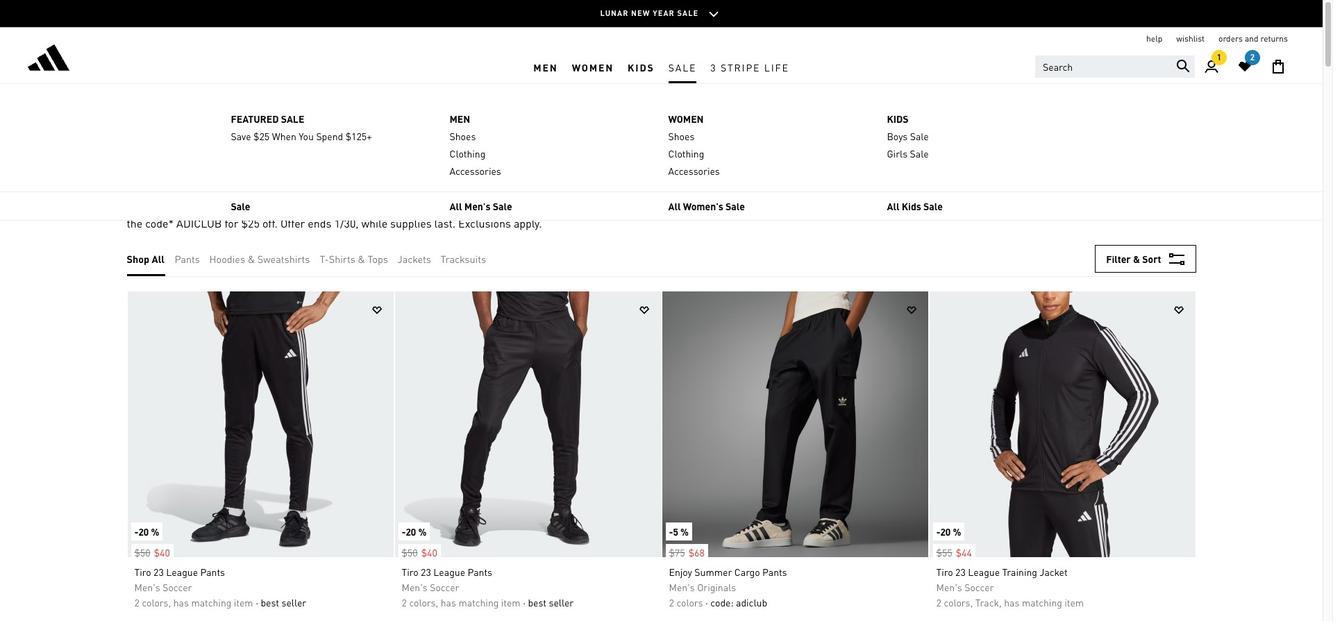 Task type: vqa. For each thing, say whether or not it's contained in the screenshot.


Task type: describe. For each thing, give the bounding box(es) containing it.
$40 for 2nd men's soccer black tiro 23 league pants image from right
[[154, 547, 170, 559]]

2 for men's originals black enjoy summer cargo pants image
[[669, 597, 674, 609]]

kids boys sale girls sale
[[887, 113, 929, 160]]

men's
[[293, 185, 323, 200]]

all men's sale
[[450, 200, 512, 213]]

has inside tiro 23 league training jacket men's soccer 2 colors, track, has matching item
[[1005, 597, 1020, 609]]

has for 2nd men's soccer black tiro 23 league pants image from right
[[173, 597, 189, 609]]

code*
[[739, 151, 801, 187]]

orders inside stay on top of your game with the men's clothing sale at adidas. stock up and save on all your favorite looks, from tops and tees to track suits and shorts. adiclub members save $25 on orders of $125+ when you use the code* adiclub for $25 off. offer ends 1/30, while supplies last. exclusions apply.
[[498, 201, 530, 215]]

· inside the enjoy summer cargo pants men's originals 2 colors · code: adiclub
[[706, 597, 708, 609]]

t-
[[320, 253, 329, 265]]

all for all men's sale
[[450, 200, 462, 213]]

% for men's soccer black tiro 23 league training jacket 'image'
[[953, 526, 962, 538]]

code*
[[145, 216, 174, 231]]

summer
[[695, 566, 732, 579]]

boys
[[887, 130, 908, 142]]

hoodies & sweatshirts link
[[209, 251, 310, 267]]

lunar new year sale
[[601, 8, 699, 18]]

list containing shop all
[[127, 242, 496, 276]]

shop all link
[[127, 251, 165, 267]]

training
[[1003, 566, 1038, 579]]

when
[[578, 201, 604, 215]]

soccer for second men's soccer black tiro 23 league pants image from the left
[[430, 581, 459, 594]]

clothing
[[326, 185, 365, 200]]

kids link
[[621, 51, 662, 83]]

adiclub inside stay on top of your game with the men's clothing sale at adidas. stock up and save on all your favorite looks, from tops and tees to track suits and shorts. adiclub members save $25 on orders of $125+ when you use the code* adiclub for $25 off. offer ends 1/30, while supplies last. exclusions apply.
[[177, 216, 222, 231]]

$125+ inside stay on top of your game with the men's clothing sale at adidas. stock up and save on all your favorite looks, from tops and tees to track suits and shorts. adiclub members save $25 on orders of $125+ when you use the code* adiclub for $25 off. offer ends 1/30, while supplies last. exclusions apply.
[[545, 201, 575, 215]]

$55
[[937, 547, 953, 559]]

-20 % for second men's soccer black tiro 23 league pants image from the left
[[402, 526, 427, 538]]

league for second men's soccer black tiro 23 league pants image from the left
[[434, 566, 465, 579]]

tops
[[368, 253, 388, 265]]

- for 2nd men's soccer black tiro 23 league pants image from right
[[134, 526, 139, 538]]

all for all kids sale
[[887, 200, 900, 213]]

tracksuits link
[[441, 251, 486, 267]]

offer
[[281, 216, 305, 231]]

& for hoodies
[[248, 253, 255, 265]]

filter & sort button
[[1096, 245, 1197, 273]]

jackets link
[[398, 251, 431, 267]]

matching for 2nd men's soccer black tiro 23 league pants image from right
[[191, 597, 232, 609]]

$44
[[956, 547, 972, 559]]

help link
[[1147, 33, 1163, 44]]

2 for second men's soccer black tiro 23 league pants image from the left
[[402, 597, 407, 609]]

$68
[[689, 547, 705, 559]]

jackets
[[398, 253, 431, 265]]

and right up
[[487, 185, 505, 200]]

track
[[234, 201, 259, 215]]

women link
[[565, 51, 621, 83]]

item for second men's soccer black tiro 23 league pants image from the left
[[501, 597, 521, 609]]

save $25 when you spend $125+ link
[[231, 129, 436, 143]]

league for men's soccer black tiro 23 league training jacket 'image'
[[969, 566, 1000, 579]]

enjoy summer cargo pants men's originals 2 colors · code: adiclub
[[669, 566, 787, 609]]

men link
[[527, 51, 565, 83]]

1 horizontal spatial of
[[533, 201, 542, 215]]

with inside stay on top of your game with the men's clothing sale at adidas. stock up and save on all your favorite looks, from tops and tees to track suits and shorts. adiclub members save $25 on orders of $125+ when you use the code* adiclub for $25 off. offer ends 1/30, while supplies last. exclusions apply.
[[251, 185, 271, 200]]

stripe
[[721, 61, 761, 73]]

0 horizontal spatial save
[[437, 201, 459, 215]]

all right shop
[[152, 253, 165, 265]]

3 stripe life
[[711, 61, 790, 73]]

shoes link for men shoes clothing accessories
[[450, 129, 655, 143]]

best for 2nd men's soccer black tiro 23 league pants image from right
[[261, 597, 279, 609]]

· for second men's soccer black tiro 23 league pants image from the left
[[523, 597, 526, 609]]

pants for second men's soccer black tiro 23 league pants image from the left
[[468, 566, 492, 579]]

-20 % for men's soccer black tiro 23 league training jacket 'image'
[[937, 526, 962, 538]]

1 vertical spatial $125+
[[615, 151, 676, 187]]

soccer for 2nd men's soccer black tiro 23 league pants image from right
[[163, 581, 192, 594]]

colors, inside tiro 23 league training jacket men's soccer 2 colors, track, has matching item
[[944, 597, 973, 609]]

1 your from the left
[[196, 185, 218, 200]]

2 & from the left
[[358, 253, 365, 265]]

kids
[[628, 61, 655, 73]]

pants for men's originals black enjoy summer cargo pants image
[[763, 566, 787, 579]]

men's clothing: members save $25 on orders $125+ with code* adiclub
[[127, 151, 889, 187]]

last.
[[435, 216, 456, 231]]

women shoes clothing accessories
[[669, 113, 720, 177]]

for
[[225, 216, 239, 231]]

off.
[[262, 216, 278, 231]]

sort
[[1143, 253, 1162, 265]]

men for men
[[229, 115, 250, 130]]

filter
[[1107, 253, 1131, 265]]

$40 for second men's soccer black tiro 23 league pants image from the left
[[421, 547, 437, 559]]

filter & sort
[[1107, 253, 1162, 265]]

shoes for women
[[669, 130, 695, 142]]

stock
[[441, 185, 469, 200]]

t-shirts & tops
[[320, 253, 388, 265]]

$75 $68
[[669, 547, 705, 559]]

2 inside 'link'
[[1251, 52, 1255, 63]]

clothing for men shoes clothing accessories
[[450, 147, 486, 160]]

members
[[301, 151, 396, 187]]

1 men's soccer black tiro 23 league pants image from the left
[[127, 292, 394, 558]]

tops
[[153, 201, 174, 215]]

track,
[[976, 597, 1002, 609]]

23 for 2nd men's soccer black tiro 23 league pants image from right
[[154, 566, 164, 579]]

league for 2nd men's soccer black tiro 23 league pants image from right
[[166, 566, 198, 579]]

tiro 23 league training jacket men's soccer 2 colors, track, has matching item
[[937, 566, 1084, 609]]

orders and returns link
[[1219, 33, 1289, 44]]

returns
[[1261, 33, 1289, 44]]

supplies
[[390, 216, 432, 231]]

sale
[[368, 185, 388, 200]]

0 vertical spatial sale
[[678, 8, 699, 18]]

colors
[[677, 597, 703, 609]]

tiro 23 league pants men's soccer 2 colors, has matching item · best seller for 2nd men's soccer black tiro 23 league pants image from right
[[134, 566, 306, 609]]

clothing:
[[194, 151, 295, 187]]

pants link
[[175, 251, 200, 267]]

all
[[547, 185, 560, 200]]

tees
[[198, 201, 219, 215]]

1 horizontal spatial orders
[[1219, 33, 1243, 44]]

hoodies
[[209, 253, 245, 265]]

all for all women's sale
[[669, 200, 681, 213]]

5
[[673, 526, 679, 538]]

save inside "link"
[[231, 130, 251, 142]]

at
[[391, 185, 401, 200]]

seller for second men's soccer black tiro 23 league pants image from the left
[[549, 597, 574, 609]]

1 horizontal spatial the
[[274, 185, 290, 200]]

3
[[711, 61, 717, 73]]

wishlist
[[1177, 33, 1205, 44]]

- for men's originals black enjoy summer cargo pants image
[[669, 526, 673, 538]]

and up "offer"
[[289, 201, 307, 215]]

best for second men's soccer black tiro 23 league pants image from the left
[[528, 597, 547, 609]]

$25 inside "link"
[[254, 130, 270, 142]]

20 for 2nd men's soccer black tiro 23 league pants image from right
[[139, 526, 149, 538]]

featured sale link
[[231, 112, 436, 126]]

lunar
[[601, 8, 629, 18]]

sweatshirts
[[258, 253, 310, 265]]

wishlist link
[[1177, 33, 1205, 44]]

men shoes clothing accessories
[[450, 113, 501, 177]]

0 horizontal spatial the
[[127, 216, 143, 231]]

men's inside main navigation element
[[465, 200, 491, 213]]

originals
[[698, 581, 736, 594]]

girls sale link
[[887, 147, 1092, 160]]

exclusions
[[459, 216, 511, 231]]

$50 for second men's soccer black tiro 23 league pants image from the left
[[402, 547, 418, 559]]

on left top
[[150, 185, 163, 200]]

% for men's originals black enjoy summer cargo pants image
[[681, 526, 689, 538]]

new
[[631, 8, 651, 18]]

adidas.
[[404, 185, 439, 200]]

men for men shoes clothing accessories
[[450, 113, 470, 125]]

women link
[[669, 112, 874, 126]]

0 vertical spatial adiclub
[[807, 151, 889, 187]]



Task type: locate. For each thing, give the bounding box(es) containing it.
0 vertical spatial save
[[231, 130, 251, 142]]

seller
[[282, 597, 306, 609], [549, 597, 574, 609]]

best
[[261, 597, 279, 609], [528, 597, 547, 609]]

2 -20 % from the left
[[402, 526, 427, 538]]

shoes link down women link
[[669, 129, 874, 143]]

1 horizontal spatial $50 $40
[[402, 547, 437, 559]]

0 horizontal spatial 20
[[139, 526, 149, 538]]

adiclub down boys
[[807, 151, 889, 187]]

0 vertical spatial kids
[[887, 113, 909, 125]]

2 horizontal spatial matching
[[1022, 597, 1063, 609]]

game
[[220, 185, 248, 200]]

men's soccer black tiro 23 league pants image
[[127, 292, 394, 558], [395, 292, 661, 558]]

1 horizontal spatial matching
[[459, 597, 499, 609]]

1 soccer from the left
[[163, 581, 192, 594]]

·
[[256, 597, 258, 609], [523, 597, 526, 609], [706, 597, 708, 609]]

0 horizontal spatial orders
[[498, 201, 530, 215]]

2 $50 from the left
[[402, 547, 418, 559]]

1 vertical spatial save
[[437, 201, 459, 215]]

men's inside the enjoy summer cargo pants men's originals 2 colors · code: adiclub
[[669, 581, 695, 594]]

3 % from the left
[[681, 526, 689, 538]]

3 · from the left
[[706, 597, 708, 609]]

and down top
[[177, 201, 195, 215]]

2 soccer from the left
[[430, 581, 459, 594]]

men link up clothing:
[[228, 115, 251, 131]]

0 vertical spatial of
[[184, 185, 193, 200]]

t-shirts & tops link
[[320, 251, 388, 267]]

1 horizontal spatial has
[[441, 597, 456, 609]]

accessories for men shoes clothing accessories
[[450, 165, 501, 177]]

women's
[[683, 200, 724, 213]]

has for second men's soccer black tiro 23 league pants image from the left
[[441, 597, 456, 609]]

spend
[[316, 130, 343, 142]]

pants for 2nd men's soccer black tiro 23 league pants image from right
[[200, 566, 225, 579]]

sale
[[678, 8, 699, 18], [669, 61, 697, 73]]

1 vertical spatial sale
[[669, 61, 697, 73]]

of up apply.
[[533, 201, 542, 215]]

all up last.
[[450, 200, 462, 213]]

accessories for women shoes clothing accessories
[[669, 165, 720, 177]]

1 horizontal spatial adiclub
[[807, 151, 889, 187]]

main navigation element
[[0, 51, 1323, 221]]

1 horizontal spatial $40
[[421, 547, 437, 559]]

1 shoes link from the left
[[450, 129, 655, 143]]

2 horizontal spatial -20 %
[[937, 526, 962, 538]]

kids link
[[887, 112, 1092, 126]]

$75
[[669, 547, 685, 559]]

clothing inside the women shoes clothing accessories
[[669, 147, 705, 160]]

$25 down track
[[241, 216, 260, 231]]

with up suits
[[251, 185, 271, 200]]

2 men's soccer black tiro 23 league pants image from the left
[[395, 292, 661, 558]]

1 horizontal spatial men link
[[450, 112, 655, 126]]

and left returns
[[1245, 33, 1259, 44]]

3 & from the left
[[1134, 253, 1141, 265]]

0 vertical spatial orders
[[1219, 33, 1243, 44]]

matching
[[191, 597, 232, 609], [459, 597, 499, 609], [1022, 597, 1063, 609]]

2 horizontal spatial has
[[1005, 597, 1020, 609]]

accessories link for women shoes clothing accessories
[[669, 164, 874, 178]]

1 shoes from the left
[[450, 130, 476, 142]]

0 horizontal spatial tiro
[[134, 566, 151, 579]]

save $25 when you spend $125+
[[231, 130, 372, 142]]

league inside tiro 23 league training jacket men's soccer 2 colors, track, has matching item
[[969, 566, 1000, 579]]

2 inside tiro 23 league training jacket men's soccer 2 colors, track, has matching item
[[937, 597, 942, 609]]

shoes up men's clothing: members save $25 on orders $125+ with code* adiclub
[[450, 130, 476, 142]]

2 horizontal spatial soccer
[[965, 581, 994, 594]]

adiclub down tees
[[177, 216, 222, 231]]

1 horizontal spatial tiro 23 league pants men's soccer 2 colors, has matching item · best seller
[[402, 566, 574, 609]]

1 seller from the left
[[282, 597, 306, 609]]

1 horizontal spatial $50
[[402, 547, 418, 559]]

0 horizontal spatial item
[[234, 597, 253, 609]]

2 tiro 23 league pants men's soccer 2 colors, has matching item · best seller from the left
[[402, 566, 574, 609]]

1 horizontal spatial ·
[[523, 597, 526, 609]]

1 best from the left
[[261, 597, 279, 609]]

clothing link for men shoes clothing accessories
[[450, 147, 655, 160]]

tiro 23 league pants men's soccer 2 colors, has matching item · best seller
[[134, 566, 306, 609], [402, 566, 574, 609]]

$125+ down all
[[545, 201, 575, 215]]

1 horizontal spatial seller
[[549, 597, 574, 609]]

the down from
[[127, 216, 143, 231]]

1 horizontal spatial $125+
[[545, 201, 575, 215]]

on up 'exclusions'
[[483, 201, 495, 215]]

0 horizontal spatial ·
[[256, 597, 258, 609]]

save
[[508, 185, 530, 200], [437, 201, 459, 215]]

1 accessories from the left
[[450, 165, 501, 177]]

2 accessories from the left
[[669, 165, 720, 177]]

0 horizontal spatial $125+
[[346, 130, 372, 142]]

tiro for second men's soccer black tiro 23 league pants image from the left
[[402, 566, 419, 579]]

1 item from the left
[[234, 597, 253, 609]]

shoes link
[[450, 129, 655, 143], [669, 129, 874, 143]]

year
[[653, 8, 675, 18]]

0 horizontal spatial 23
[[154, 566, 164, 579]]

up
[[472, 185, 484, 200]]

boys sale link
[[887, 129, 1092, 143]]

sale left the 3
[[669, 61, 697, 73]]

1 horizontal spatial clothing link
[[450, 147, 655, 160]]

your right all
[[563, 185, 584, 200]]

on left all
[[533, 185, 545, 200]]

$50 for 2nd men's soccer black tiro 23 league pants image from right
[[134, 547, 150, 559]]

1 $50 $40 from the left
[[134, 547, 170, 559]]

all women's sale link
[[669, 200, 745, 213]]

0 horizontal spatial men's soccer black tiro 23 league pants image
[[127, 292, 394, 558]]

men up men's clothing: members save $25 on orders $125+ with code* adiclub
[[450, 113, 470, 125]]

1 horizontal spatial men
[[450, 113, 470, 125]]

tiro for men's soccer black tiro 23 league training jacket 'image'
[[937, 566, 953, 579]]

$25 down up
[[462, 201, 480, 215]]

23 for second men's soccer black tiro 23 league pants image from the left
[[421, 566, 431, 579]]

$25 up all men's sale
[[456, 151, 493, 187]]

clothing link
[[260, 115, 303, 131], [450, 147, 655, 160], [669, 147, 874, 160]]

3 - from the left
[[669, 526, 673, 538]]

kids inside kids boys sale girls sale
[[887, 113, 909, 125]]

3 20 from the left
[[941, 526, 951, 538]]

2 · from the left
[[523, 597, 526, 609]]

shirts
[[329, 253, 355, 265]]

2 inside the enjoy summer cargo pants men's originals 2 colors · code: adiclub
[[669, 597, 674, 609]]

3 stripe life link
[[704, 51, 797, 83]]

1 vertical spatial adiclub
[[177, 216, 222, 231]]

the up suits
[[274, 185, 290, 200]]

2 league from the left
[[434, 566, 465, 579]]

2 horizontal spatial 23
[[956, 566, 966, 579]]

1 horizontal spatial best
[[528, 597, 547, 609]]

0 horizontal spatial seller
[[282, 597, 306, 609]]

23 for men's soccer black tiro 23 league training jacket 'image'
[[956, 566, 966, 579]]

$125+ inside "link"
[[346, 130, 372, 142]]

3 league from the left
[[969, 566, 1000, 579]]

save down the featured
[[231, 130, 251, 142]]

% for 2nd men's soccer black tiro 23 league pants image from right
[[151, 526, 159, 538]]

0 horizontal spatial accessories
[[450, 165, 501, 177]]

1 horizontal spatial your
[[563, 185, 584, 200]]

· for 2nd men's soccer black tiro 23 league pants image from right
[[256, 597, 258, 609]]

suits
[[262, 201, 286, 215]]

men link down men link
[[450, 112, 655, 126]]

shorts.
[[309, 201, 344, 215]]

shoes inside the women shoes clothing accessories
[[669, 130, 695, 142]]

$25 down featured sale
[[254, 130, 270, 142]]

2 20 from the left
[[406, 526, 416, 538]]

2
[[1251, 52, 1255, 63], [134, 597, 140, 609], [402, 597, 407, 609], [669, 597, 674, 609], [937, 597, 942, 609]]

and inside orders and returns link
[[1245, 33, 1259, 44]]

shoes
[[450, 130, 476, 142], [669, 130, 695, 142]]

all men's sale link
[[450, 200, 512, 213]]

-
[[134, 526, 139, 538], [402, 526, 406, 538], [669, 526, 673, 538], [937, 526, 941, 538]]

shop
[[127, 253, 149, 265]]

2 $50 $40 from the left
[[402, 547, 437, 559]]

of right top
[[184, 185, 193, 200]]

1 23 from the left
[[154, 566, 164, 579]]

0 horizontal spatial men link
[[228, 115, 251, 131]]

0 horizontal spatial matching
[[191, 597, 232, 609]]

23 inside tiro 23 league training jacket men's soccer 2 colors, track, has matching item
[[956, 566, 966, 579]]

0 horizontal spatial accessories link
[[450, 164, 655, 178]]

pants inside the enjoy summer cargo pants men's originals 2 colors · code: adiclub
[[763, 566, 787, 579]]

enjoy
[[669, 566, 692, 579]]

orders
[[1219, 33, 1243, 44], [498, 201, 530, 215]]

20 for men's soccer black tiro 23 league training jacket 'image'
[[941, 526, 951, 538]]

$50 $40 for 2nd men's soccer black tiro 23 league pants image from right
[[134, 547, 170, 559]]

0 horizontal spatial clothing
[[261, 115, 302, 130]]

life
[[765, 61, 790, 73]]

favorite
[[587, 185, 624, 200]]

0 horizontal spatial league
[[166, 566, 198, 579]]

1 colors, from the left
[[142, 597, 171, 609]]

with
[[682, 151, 733, 187], [251, 185, 271, 200]]

$125+ up use
[[615, 151, 676, 187]]

& left tops
[[358, 253, 365, 265]]

you
[[299, 130, 314, 142]]

$125+ right the "spend"
[[346, 130, 372, 142]]

1 league from the left
[[166, 566, 198, 579]]

1 -20 % from the left
[[134, 526, 159, 538]]

sale right year
[[678, 8, 699, 18]]

2 vertical spatial $125+
[[545, 201, 575, 215]]

- for men's soccer black tiro 23 league training jacket 'image'
[[937, 526, 941, 538]]

jacket
[[1040, 566, 1068, 579]]

men inside men shoes clothing accessories
[[450, 113, 470, 125]]

and
[[1245, 33, 1259, 44], [487, 185, 505, 200], [177, 201, 195, 215], [289, 201, 307, 215]]

& left sort
[[1134, 253, 1141, 265]]

20 for second men's soccer black tiro 23 league pants image from the left
[[406, 526, 416, 538]]

men's
[[127, 151, 188, 187], [465, 200, 491, 213], [134, 581, 160, 594], [402, 581, 428, 594], [669, 581, 695, 594], [937, 581, 963, 594]]

accessories link up all
[[450, 164, 655, 178]]

1 & from the left
[[248, 253, 255, 265]]

item for 2nd men's soccer black tiro 23 league pants image from right
[[234, 597, 253, 609]]

$40
[[154, 547, 170, 559], [421, 547, 437, 559]]

0 horizontal spatial $40
[[154, 547, 170, 559]]

orders up 1
[[1219, 33, 1243, 44]]

2 $40 from the left
[[421, 547, 437, 559]]

accessories link for men shoes clothing accessories
[[450, 164, 655, 178]]

clothing
[[261, 115, 302, 130], [450, 147, 486, 160], [669, 147, 705, 160]]

all women's sale
[[669, 200, 745, 213]]

2 horizontal spatial 20
[[941, 526, 951, 538]]

shoes down women
[[669, 130, 695, 142]]

2 horizontal spatial ·
[[706, 597, 708, 609]]

men's soccer black tiro 23 league training jacket image
[[930, 292, 1196, 558]]

3 colors, from the left
[[944, 597, 973, 609]]

sale inside main navigation element
[[669, 61, 697, 73]]

adiclub
[[736, 597, 768, 609]]

0 horizontal spatial of
[[184, 185, 193, 200]]

1 horizontal spatial tiro
[[402, 566, 419, 579]]

1 horizontal spatial save
[[508, 185, 530, 200]]

clothing for women shoes clothing accessories
[[669, 147, 705, 160]]

- for second men's soccer black tiro 23 league pants image from the left
[[402, 526, 406, 538]]

1 vertical spatial orders
[[498, 201, 530, 215]]

& right 'hoodies'
[[248, 253, 255, 265]]

2 horizontal spatial &
[[1134, 253, 1141, 265]]

2 horizontal spatial item
[[1065, 597, 1084, 609]]

cargo
[[735, 566, 760, 579]]

kids up boys
[[887, 113, 909, 125]]

1 - from the left
[[134, 526, 139, 538]]

0 horizontal spatial tiro 23 league pants men's soccer 2 colors, has matching item · best seller
[[134, 566, 306, 609]]

sale link
[[662, 51, 704, 83]]

1 accessories link from the left
[[450, 164, 655, 178]]

clothing link for women shoes clothing accessories
[[669, 147, 874, 160]]

1 matching from the left
[[191, 597, 232, 609]]

kids down girls
[[902, 200, 922, 213]]

1 horizontal spatial clothing
[[450, 147, 486, 160]]

0 horizontal spatial save
[[231, 130, 251, 142]]

tiro 23 league pants men's soccer 2 colors, has matching item · best seller for second men's soccer black tiro 23 league pants image from the left
[[402, 566, 574, 609]]

while
[[362, 216, 388, 231]]

1 % from the left
[[151, 526, 159, 538]]

orders
[[532, 151, 608, 187]]

0 horizontal spatial your
[[196, 185, 218, 200]]

1 horizontal spatial colors,
[[409, 597, 438, 609]]

0 horizontal spatial -20 %
[[134, 526, 159, 538]]

men link
[[450, 112, 655, 126], [228, 115, 251, 131]]

0 horizontal spatial &
[[248, 253, 255, 265]]

1 horizontal spatial -20 %
[[402, 526, 427, 538]]

& inside button
[[1134, 253, 1141, 265]]

accessories up women's at right top
[[669, 165, 720, 177]]

tiro for 2nd men's soccer black tiro 23 league pants image from right
[[134, 566, 151, 579]]

tiro inside tiro 23 league training jacket men's soccer 2 colors, track, has matching item
[[937, 566, 953, 579]]

your
[[196, 185, 218, 200], [563, 185, 584, 200]]

1 has from the left
[[173, 597, 189, 609]]

1 vertical spatial the
[[127, 216, 143, 231]]

colors, for 2nd men's soccer black tiro 23 league pants image from right
[[142, 597, 171, 609]]

matching inside tiro 23 league training jacket men's soccer 2 colors, track, has matching item
[[1022, 597, 1063, 609]]

ends
[[308, 216, 332, 231]]

1 tiro from the left
[[134, 566, 151, 579]]

1 · from the left
[[256, 597, 258, 609]]

2 horizontal spatial clothing link
[[669, 147, 874, 160]]

2 23 from the left
[[421, 566, 431, 579]]

1 $40 from the left
[[154, 547, 170, 559]]

% for second men's soccer black tiro 23 league pants image from the left
[[419, 526, 427, 538]]

20
[[139, 526, 149, 538], [406, 526, 416, 538], [941, 526, 951, 538]]

1 $50 from the left
[[134, 547, 150, 559]]

3 matching from the left
[[1022, 597, 1063, 609]]

from
[[127, 201, 150, 215]]

save right at at the top of page
[[402, 151, 450, 187]]

0 horizontal spatial colors,
[[142, 597, 171, 609]]

3 soccer from the left
[[965, 581, 994, 594]]

women
[[669, 113, 704, 125]]

colors, for second men's soccer black tiro 23 league pants image from the left
[[409, 597, 438, 609]]

2 horizontal spatial tiro
[[937, 566, 953, 579]]

all left women's at right top
[[669, 200, 681, 213]]

1 horizontal spatial shoes
[[669, 130, 695, 142]]

1 horizontal spatial 20
[[406, 526, 416, 538]]

adiclub
[[807, 151, 889, 187], [177, 216, 222, 231]]

1 link
[[1195, 50, 1229, 83]]

shoes inside men shoes clothing accessories
[[450, 130, 476, 142]]

accessories up up
[[450, 165, 501, 177]]

1 vertical spatial save
[[402, 151, 450, 187]]

1 horizontal spatial with
[[682, 151, 733, 187]]

code:
[[711, 597, 734, 609]]

0 vertical spatial $125+
[[346, 130, 372, 142]]

members
[[387, 201, 434, 215]]

list
[[127, 242, 496, 276]]

0 horizontal spatial soccer
[[163, 581, 192, 594]]

matching for second men's soccer black tiro 23 league pants image from the left
[[459, 597, 499, 609]]

2 colors, from the left
[[409, 597, 438, 609]]

0 horizontal spatial $50
[[134, 547, 150, 559]]

all kids sale
[[887, 200, 943, 213]]

shoes link for women shoes clothing accessories
[[669, 129, 874, 143]]

0 horizontal spatial $50 $40
[[134, 547, 170, 559]]

2 link
[[1229, 50, 1262, 83]]

1 20 from the left
[[139, 526, 149, 538]]

pants inside list
[[175, 253, 200, 265]]

girls
[[887, 147, 908, 160]]

featured
[[231, 113, 279, 125]]

save up last.
[[437, 201, 459, 215]]

3 has from the left
[[1005, 597, 1020, 609]]

all down girls
[[887, 200, 900, 213]]

3 23 from the left
[[956, 566, 966, 579]]

2 tiro from the left
[[402, 566, 419, 579]]

1 horizontal spatial league
[[434, 566, 465, 579]]

all kids sale link
[[887, 200, 943, 213]]

Search field
[[1036, 56, 1195, 78]]

1 horizontal spatial accessories link
[[669, 164, 874, 178]]

men's originals black enjoy summer cargo pants image
[[662, 292, 928, 558]]

soccer inside tiro 23 league training jacket men's soccer 2 colors, track, has matching item
[[965, 581, 994, 594]]

has
[[173, 597, 189, 609], [441, 597, 456, 609], [1005, 597, 1020, 609]]

1 vertical spatial kids
[[902, 200, 922, 213]]

accessories link down women link
[[669, 164, 874, 178]]

0 vertical spatial the
[[274, 185, 290, 200]]

save up apply.
[[508, 185, 530, 200]]

2 accessories link from the left
[[669, 164, 874, 178]]

on right up
[[499, 151, 525, 187]]

men up clothing:
[[229, 115, 250, 130]]

2 horizontal spatial clothing
[[669, 147, 705, 160]]

1 horizontal spatial 23
[[421, 566, 431, 579]]

1 horizontal spatial shoes link
[[669, 129, 874, 143]]

2 item from the left
[[501, 597, 521, 609]]

tracksuits
[[441, 253, 486, 265]]

2 for 2nd men's soccer black tiro 23 league pants image from right
[[134, 597, 140, 609]]

3 item from the left
[[1065, 597, 1084, 609]]

2 horizontal spatial colors,
[[944, 597, 973, 609]]

2 - from the left
[[402, 526, 406, 538]]

2 your from the left
[[563, 185, 584, 200]]

2 shoes from the left
[[669, 130, 695, 142]]

1 tiro 23 league pants men's soccer 2 colors, has matching item · best seller from the left
[[134, 566, 306, 609]]

2 best from the left
[[528, 597, 547, 609]]

shop all
[[127, 253, 165, 265]]

0 horizontal spatial clothing link
[[260, 115, 303, 131]]

0 horizontal spatial with
[[251, 185, 271, 200]]

shoes link up 'orders'
[[450, 129, 655, 143]]

0 horizontal spatial shoes
[[450, 130, 476, 142]]

save
[[231, 130, 251, 142], [402, 151, 450, 187]]

sale
[[281, 113, 304, 125], [312, 115, 334, 130], [910, 130, 929, 142], [910, 147, 929, 160], [231, 200, 250, 213], [493, 200, 512, 213], [726, 200, 745, 213], [924, 200, 943, 213]]

your up tees
[[196, 185, 218, 200]]

1 horizontal spatial item
[[501, 597, 521, 609]]

men's inside tiro 23 league training jacket men's soccer 2 colors, track, has matching item
[[937, 581, 963, 594]]

item inside tiro 23 league training jacket men's soccer 2 colors, track, has matching item
[[1065, 597, 1084, 609]]

sale link
[[231, 200, 250, 213]]

1
[[1218, 52, 1222, 63]]

2 % from the left
[[419, 526, 427, 538]]

clothing inside men shoes clothing accessories
[[450, 147, 486, 160]]

2 seller from the left
[[549, 597, 574, 609]]

3 -20 % from the left
[[937, 526, 962, 538]]

0 horizontal spatial has
[[173, 597, 189, 609]]

2 horizontal spatial $125+
[[615, 151, 676, 187]]

2 shoes link from the left
[[669, 129, 874, 143]]

& for filter
[[1134, 253, 1141, 265]]

$50 $40 for second men's soccer black tiro 23 league pants image from the left
[[402, 547, 437, 559]]

2 matching from the left
[[459, 597, 499, 609]]

2 horizontal spatial league
[[969, 566, 1000, 579]]

hoodies & sweatshirts
[[209, 253, 310, 265]]

1 horizontal spatial men's soccer black tiro 23 league pants image
[[395, 292, 661, 558]]

0 horizontal spatial adiclub
[[177, 216, 222, 231]]

top
[[165, 185, 181, 200]]

1 horizontal spatial accessories
[[669, 165, 720, 177]]

0 vertical spatial save
[[508, 185, 530, 200]]

0 horizontal spatial shoes link
[[450, 129, 655, 143]]

with up all women's sale link
[[682, 151, 733, 187]]

4 - from the left
[[937, 526, 941, 538]]

accessories
[[450, 165, 501, 177], [669, 165, 720, 177]]

seller for 2nd men's soccer black tiro 23 league pants image from right
[[282, 597, 306, 609]]

shoes for men
[[450, 130, 476, 142]]

1 horizontal spatial soccer
[[430, 581, 459, 594]]

2 has from the left
[[441, 597, 456, 609]]

women
[[572, 61, 614, 73]]

featured sale
[[231, 113, 304, 125]]

4 % from the left
[[953, 526, 962, 538]]

orders up apply.
[[498, 201, 530, 215]]

-20 % for 2nd men's soccer black tiro 23 league pants image from right
[[134, 526, 159, 538]]

3 tiro from the left
[[937, 566, 953, 579]]



